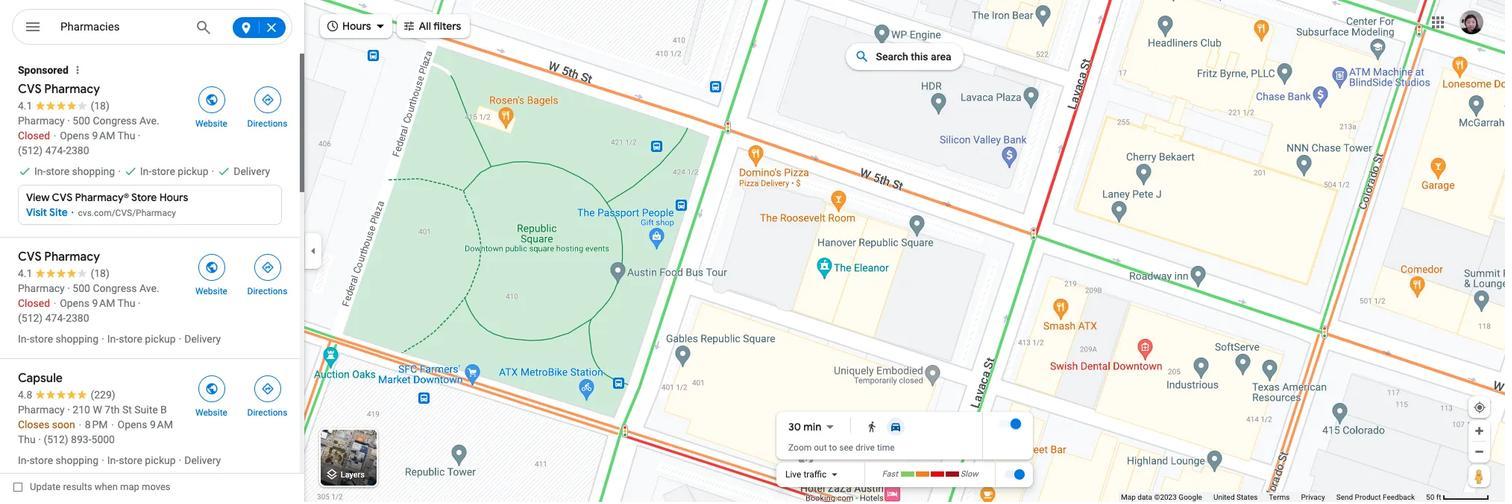 Task type: locate. For each thing, give the bounding box(es) containing it.
1 directions from the top
[[247, 119, 287, 129]]

collapse side panel image
[[305, 243, 321, 260]]

0 vertical spatial directions button
[[239, 82, 295, 130]]

send
[[1336, 494, 1353, 502]]

0 vertical spatial hours
[[342, 19, 371, 33]]

30
[[788, 421, 801, 434]]

min
[[803, 421, 821, 434]]

directions
[[247, 119, 287, 129], [247, 286, 287, 297], [247, 408, 287, 418]]

none radio up time
[[884, 419, 908, 436]]

hours
[[342, 19, 371, 33], [159, 191, 188, 204]]

1 directions button from the top
[[239, 82, 295, 130]]

website
[[195, 119, 227, 129], [195, 286, 227, 297], [195, 408, 227, 418]]

directions for directions button inside the cvs pharmacy element
[[247, 119, 287, 129]]

©2023
[[1154, 494, 1177, 502]]

None radio
[[860, 419, 884, 436], [884, 419, 908, 436]]

1 vertical spatial directions image
[[261, 383, 274, 396]]

zoom out image
[[1474, 447, 1485, 458]]

website image for directions button for 3rd the website link from the top of the 'results for pharmacies' feed
[[205, 383, 218, 396]]

website inside cvs pharmacy element
[[195, 119, 227, 129]]

store
[[131, 191, 157, 204]]

google
[[1179, 494, 1202, 502]]

privacy button
[[1301, 493, 1325, 503]]

directions button
[[239, 82, 295, 130], [239, 250, 295, 298], [239, 371, 295, 419]]

none radio driving
[[884, 419, 908, 436]]

hours right 
[[342, 19, 371, 33]]

google maps element
[[0, 0, 1505, 503]]

directions button for the website link in the cvs pharmacy element
[[239, 82, 295, 130]]

2 website image from the top
[[205, 383, 218, 396]]

3 directions from the top
[[247, 408, 287, 418]]

drive
[[856, 443, 875, 454]]

2 vertical spatial directions button
[[239, 371, 295, 419]]

map data ©2023 google
[[1121, 494, 1202, 502]]

50
[[1426, 494, 1435, 502]]

1 vertical spatial hours
[[159, 191, 188, 204]]

view
[[26, 191, 50, 204]]

0 vertical spatial directions image
[[261, 261, 274, 274]]

hours inside  hours
[[342, 19, 371, 33]]

1 vertical spatial directions
[[247, 286, 287, 297]]

 button
[[12, 9, 54, 48]]

terms button
[[1269, 493, 1290, 503]]

united states button
[[1213, 493, 1258, 503]]

2 directions button from the top
[[239, 250, 295, 298]]

united
[[1213, 494, 1235, 502]]

2 none radio from the left
[[884, 419, 908, 436]]

search this area
[[876, 51, 951, 63]]

hours inside cvs pharmacy element
[[159, 191, 188, 204]]


[[326, 18, 339, 34]]

 all filters
[[402, 18, 461, 34]]

update results when map moves
[[30, 482, 170, 493]]

product
[[1355, 494, 1381, 502]]

0 vertical spatial website link
[[183, 82, 239, 130]]

google account: michele murakami  
(michele.murakami@adept.ai) image
[[1460, 10, 1484, 34]]

2 vertical spatial website
[[195, 408, 227, 418]]

none radio up drive
[[860, 419, 884, 436]]

website for the website link in the cvs pharmacy element
[[195, 119, 227, 129]]

0 vertical spatial website
[[195, 119, 227, 129]]

1 website image from the top
[[205, 261, 218, 274]]

none field inside 'pharmacies' field
[[60, 18, 184, 36]]

privacy
[[1301, 494, 1325, 502]]

1 website from the top
[[195, 119, 227, 129]]

directions image
[[261, 261, 274, 274], [261, 383, 274, 396]]

1 directions image from the top
[[261, 261, 274, 274]]

directions inside cvs pharmacy element
[[247, 119, 287, 129]]

united states
[[1213, 494, 1258, 502]]

time
[[877, 443, 895, 454]]

moves
[[142, 482, 170, 493]]

show your location image
[[1473, 401, 1487, 415]]

footer
[[1121, 493, 1426, 503]]

website link
[[183, 82, 239, 130], [183, 250, 239, 298], [183, 371, 239, 419]]

layers
[[341, 471, 365, 481]]

1 vertical spatial website image
[[205, 383, 218, 396]]

cvs pharmacy element
[[0, 54, 300, 237]]

view cvs pharmacy® store hours
[[26, 191, 188, 204]]

to
[[829, 443, 837, 454]]

see
[[839, 443, 853, 454]]

directions button inside cvs pharmacy element
[[239, 82, 295, 130]]

1 website link from the top
[[183, 82, 239, 130]]

 Show traffic  checkbox
[[1004, 469, 1025, 481]]

None field
[[60, 18, 184, 36]]

website image
[[205, 261, 218, 274], [205, 383, 218, 396]]

2 website from the top
[[195, 286, 227, 297]]

Turn off travel time tool checkbox
[[999, 419, 1021, 430]]

1 vertical spatial directions button
[[239, 250, 295, 298]]

1 vertical spatial website link
[[183, 250, 239, 298]]

0 vertical spatial website image
[[205, 261, 218, 274]]

1 none radio from the left
[[860, 419, 884, 436]]

footer containing map data ©2023 google
[[1121, 493, 1426, 503]]

results for pharmacies feed
[[0, 54, 304, 480]]


[[24, 16, 42, 37]]

1 vertical spatial website
[[195, 286, 227, 297]]

0 vertical spatial directions
[[247, 119, 287, 129]]

3 directions button from the top
[[239, 371, 295, 419]]

website link inside cvs pharmacy element
[[183, 82, 239, 130]]

2 directions image from the top
[[261, 383, 274, 396]]

0 horizontal spatial hours
[[159, 191, 188, 204]]

2 vertical spatial website link
[[183, 371, 239, 419]]

all
[[419, 19, 431, 33]]

1 horizontal spatial hours
[[342, 19, 371, 33]]

hours right store
[[159, 191, 188, 204]]

filters
[[433, 19, 461, 33]]

2 directions from the top
[[247, 286, 287, 297]]

3 website from the top
[[195, 408, 227, 418]]

visit site
[[26, 206, 68, 219]]

2 vertical spatial directions
[[247, 408, 287, 418]]

search this area button
[[846, 43, 963, 70]]



Task type: vqa. For each thing, say whether or not it's contained in the screenshot.
46 in the BUTTON
no



Task type: describe. For each thing, give the bounding box(es) containing it.
update
[[30, 482, 61, 493]]

3 website link from the top
[[183, 371, 239, 419]]

live
[[785, 470, 801, 480]]

website image for second the website link's directions button
[[205, 261, 218, 274]]

zoom in image
[[1474, 426, 1485, 437]]

directions image for 3rd the website link from the top of the 'results for pharmacies' feed
[[261, 383, 274, 396]]

send product feedback button
[[1336, 493, 1415, 503]]

directions button for second the website link
[[239, 250, 295, 298]]

results
[[63, 482, 92, 493]]

directions image for second the website link
[[261, 261, 274, 274]]

50 ft button
[[1426, 494, 1489, 502]]

live traffic option
[[785, 470, 827, 480]]

footer inside google maps element
[[1121, 493, 1426, 503]]

directions image
[[261, 93, 274, 107]]

30 min button
[[788, 419, 839, 436]]

terms
[[1269, 494, 1290, 502]]

send product feedback
[[1336, 494, 1415, 502]]

traffic
[[804, 470, 827, 480]]

cvs.com/cvs/pharmacy
[[78, 208, 176, 218]]

 hours
[[326, 18, 371, 34]]

map
[[120, 482, 139, 493]]

map
[[1121, 494, 1136, 502]]

cvs
[[52, 191, 73, 204]]

2 website link from the top
[[183, 250, 239, 298]]


[[402, 18, 416, 34]]

directions for second the website link's directions button
[[247, 286, 287, 297]]

site
[[49, 206, 68, 219]]

website for 3rd the website link from the top of the 'results for pharmacies' feed
[[195, 408, 227, 418]]

fast
[[882, 470, 898, 480]]

walking image
[[866, 422, 878, 433]]

 search field
[[12, 9, 292, 48]]

this
[[911, 51, 928, 63]]

none radio walking
[[860, 419, 884, 436]]

states
[[1237, 494, 1258, 502]]

data
[[1138, 494, 1152, 502]]

turn off travel time tool image
[[1011, 419, 1021, 430]]

Update results when map moves checkbox
[[13, 478, 170, 497]]

pharmacy®
[[75, 191, 129, 204]]

zoom out to see drive time
[[788, 443, 895, 454]]

show street view coverage image
[[1469, 465, 1490, 488]]

when
[[95, 482, 118, 493]]

search
[[876, 51, 908, 63]]

Pharmacies field
[[12, 9, 292, 45]]

ft
[[1436, 494, 1441, 502]]

50 ft
[[1426, 494, 1441, 502]]

30 min
[[788, 421, 821, 434]]

slow
[[961, 470, 978, 480]]

live traffic
[[785, 470, 827, 480]]

out
[[814, 443, 827, 454]]

driving image
[[890, 422, 902, 433]]

directions button for 3rd the website link from the top of the 'results for pharmacies' feed
[[239, 371, 295, 419]]

website for second the website link
[[195, 286, 227, 297]]

visit
[[26, 206, 47, 219]]

zoom
[[788, 443, 812, 454]]

directions for directions button for 3rd the website link from the top of the 'results for pharmacies' feed
[[247, 408, 287, 418]]

feedback
[[1383, 494, 1415, 502]]

area
[[931, 51, 951, 63]]

website image
[[205, 93, 218, 107]]



